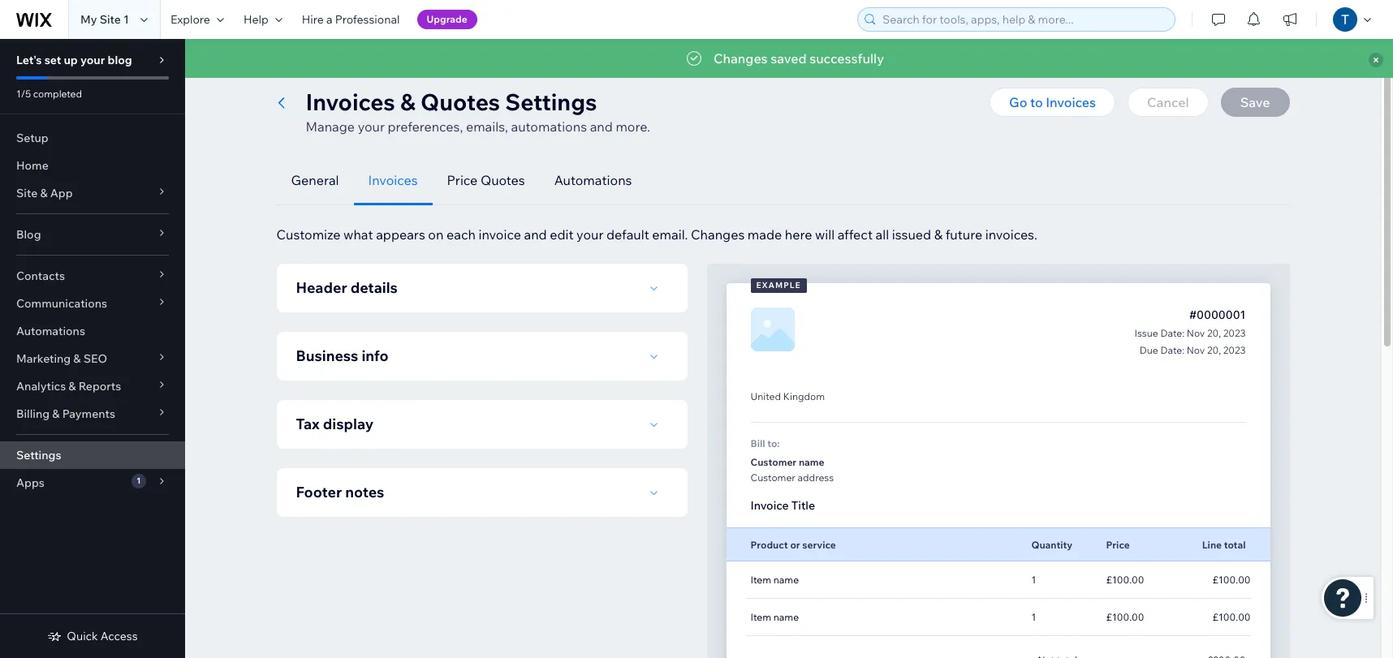 Task type: locate. For each thing, give the bounding box(es) containing it.
invoices inside invoices button
[[368, 172, 418, 188]]

date: right due
[[1160, 344, 1185, 356]]

changes left the saved
[[714, 50, 768, 67]]

0 vertical spatial nov
[[1187, 327, 1205, 339]]

& inside button
[[401, 63, 408, 78]]

1
[[123, 12, 129, 27], [137, 476, 141, 486], [1031, 574, 1036, 586], [1031, 611, 1036, 624]]

& for site & app
[[40, 186, 48, 201]]

my
[[80, 12, 97, 27]]

automations inside sidebar element
[[16, 324, 85, 339]]

automations up marketing
[[16, 324, 85, 339]]

1 item name from the top
[[751, 574, 799, 586]]

& for invoices & quotes settings
[[401, 63, 408, 78]]

quick access
[[67, 629, 138, 644]]

2 vertical spatial quotes
[[481, 172, 525, 188]]

0 vertical spatial automations
[[554, 172, 632, 188]]

appears
[[376, 227, 425, 243]]

invoices inside invoices & quotes settings button
[[355, 63, 398, 78]]

quotes
[[411, 63, 450, 78], [421, 88, 500, 116], [481, 172, 525, 188]]

1 vertical spatial date:
[[1160, 344, 1185, 356]]

2 customer from the top
[[751, 472, 796, 484]]

item name
[[751, 574, 799, 586], [751, 611, 799, 624]]

setup
[[16, 131, 49, 145]]

0 vertical spatial 2023
[[1223, 327, 1246, 339]]

settings inside button
[[452, 63, 497, 78]]

business info
[[296, 347, 389, 365]]

1 customer from the top
[[751, 456, 797, 468]]

0 horizontal spatial your
[[80, 53, 105, 67]]

settings
[[276, 63, 321, 78], [452, 63, 497, 78], [505, 88, 597, 116], [16, 448, 61, 463]]

your right the up
[[80, 53, 105, 67]]

0 vertical spatial date:
[[1160, 327, 1185, 339]]

automations link
[[0, 317, 185, 345]]

nov
[[1187, 327, 1205, 339], [1187, 344, 1205, 356]]

your inside sidebar element
[[80, 53, 105, 67]]

explore
[[170, 12, 210, 27]]

issue
[[1135, 327, 1158, 339]]

my site 1
[[80, 12, 129, 27]]

automations for automations button
[[554, 172, 632, 188]]

bill to: customer name customer address
[[751, 438, 834, 484]]

changes left made
[[691, 227, 745, 243]]

1 vertical spatial item
[[751, 611, 771, 624]]

0 horizontal spatial site
[[16, 186, 38, 201]]

1 vertical spatial your
[[358, 119, 385, 135]]

1 inside sidebar element
[[137, 476, 141, 486]]

app
[[50, 186, 73, 201]]

& for marketing & seo
[[73, 352, 81, 366]]

changes saved successfully
[[714, 50, 884, 67]]

0 vertical spatial name
[[799, 456, 824, 468]]

2 vertical spatial name
[[773, 611, 799, 624]]

0 horizontal spatial automations
[[16, 324, 85, 339]]

0 vertical spatial and
[[590, 119, 613, 135]]

site & app button
[[0, 179, 185, 207]]

1 horizontal spatial price
[[1106, 539, 1130, 551]]

hire
[[302, 12, 324, 27]]

0 vertical spatial price
[[447, 172, 478, 188]]

customer
[[751, 456, 797, 468], [751, 472, 796, 484]]

and left more.
[[590, 119, 613, 135]]

settings up invoices & quotes settings manage your preferences, emails, automations and more.
[[452, 63, 497, 78]]

20,
[[1207, 327, 1221, 339], [1207, 344, 1221, 356]]

invoices up 'manage'
[[306, 88, 395, 116]]

site
[[100, 12, 121, 27], [16, 186, 38, 201]]

price inside price quotes button
[[447, 172, 478, 188]]

price quotes button
[[432, 156, 540, 205]]

changes
[[714, 50, 768, 67], [691, 227, 745, 243]]

site inside popup button
[[16, 186, 38, 201]]

quotes up emails,
[[421, 88, 500, 116]]

hire a professional
[[302, 12, 400, 27]]

quotes inside invoices & quotes settings manage your preferences, emails, automations and more.
[[421, 88, 500, 116]]

item
[[751, 574, 771, 586], [751, 611, 771, 624]]

date: right issue
[[1160, 327, 1185, 339]]

1 vertical spatial automations
[[16, 324, 85, 339]]

changes inside alert
[[714, 50, 768, 67]]

here
[[785, 227, 812, 243]]

automations inside button
[[554, 172, 632, 188]]

2 vertical spatial your
[[577, 227, 604, 243]]

1 20, from the top
[[1207, 327, 1221, 339]]

invoice
[[479, 227, 521, 243]]

1 vertical spatial and
[[524, 227, 547, 243]]

settings down hire
[[276, 63, 321, 78]]

invoices up appears
[[368, 172, 418, 188]]

date:
[[1160, 327, 1185, 339], [1160, 344, 1185, 356]]

0 vertical spatial your
[[80, 53, 105, 67]]

1 horizontal spatial your
[[358, 119, 385, 135]]

automations
[[554, 172, 632, 188], [16, 324, 85, 339]]

0 vertical spatial site
[[100, 12, 121, 27]]

quotes up invoice
[[481, 172, 525, 188]]

site down home
[[16, 186, 38, 201]]

site right my
[[100, 12, 121, 27]]

0 vertical spatial changes
[[714, 50, 768, 67]]

0 vertical spatial item name
[[751, 574, 799, 586]]

1 item from the top
[[751, 574, 771, 586]]

1 vertical spatial item name
[[751, 611, 799, 624]]

issued
[[892, 227, 931, 243]]

or
[[790, 539, 800, 551]]

name inside bill to: customer name customer address
[[799, 456, 824, 468]]

0 vertical spatial 20,
[[1207, 327, 1221, 339]]

price right quantity
[[1106, 539, 1130, 551]]

0 vertical spatial item
[[751, 574, 771, 586]]

apps
[[16, 476, 44, 490]]

1 vertical spatial 20,
[[1207, 344, 1221, 356]]

notes
[[345, 483, 384, 502]]

price
[[447, 172, 478, 188], [1106, 539, 1130, 551]]

1 vertical spatial quotes
[[421, 88, 500, 116]]

quotes inside invoices & quotes settings button
[[411, 63, 450, 78]]

tab list containing general
[[276, 156, 1290, 205]]

0 vertical spatial customer
[[751, 456, 797, 468]]

quotes for invoices & quotes settings manage your preferences, emails, automations and more.
[[421, 88, 500, 116]]

invoices down professional
[[355, 63, 398, 78]]

tax display
[[296, 415, 374, 434]]

& inside invoices & quotes settings manage your preferences, emails, automations and more.
[[400, 88, 416, 116]]

email.
[[652, 227, 688, 243]]

1 2023 from the top
[[1223, 327, 1246, 339]]

customer down the to:
[[751, 456, 797, 468]]

1 horizontal spatial and
[[590, 119, 613, 135]]

to
[[1030, 94, 1043, 110]]

tab list
[[276, 156, 1290, 205]]

marketing
[[16, 352, 71, 366]]

a
[[326, 12, 333, 27]]

billing
[[16, 407, 50, 421]]

home
[[16, 158, 49, 173]]

invoices
[[355, 63, 398, 78], [306, 88, 395, 116], [1046, 94, 1096, 110], [368, 172, 418, 188]]

what
[[343, 227, 373, 243]]

&
[[401, 63, 408, 78], [400, 88, 416, 116], [40, 186, 48, 201], [934, 227, 943, 243], [73, 352, 81, 366], [68, 379, 76, 394], [52, 407, 60, 421]]

will
[[815, 227, 835, 243]]

set
[[44, 53, 61, 67]]

contacts button
[[0, 262, 185, 290]]

your
[[80, 53, 105, 67], [358, 119, 385, 135], [577, 227, 604, 243]]

and inside invoices & quotes settings manage your preferences, emails, automations and more.
[[590, 119, 613, 135]]

seo
[[83, 352, 107, 366]]

analytics & reports button
[[0, 373, 185, 400]]

completed
[[33, 88, 82, 100]]

1 vertical spatial 2023
[[1223, 344, 1246, 356]]

saved
[[771, 50, 807, 67]]

billing & payments
[[16, 407, 115, 421]]

footer notes
[[296, 483, 384, 502]]

your inside invoices & quotes settings manage your preferences, emails, automations and more.
[[358, 119, 385, 135]]

2 2023 from the top
[[1223, 344, 1246, 356]]

1 vertical spatial site
[[16, 186, 38, 201]]

on
[[428, 227, 444, 243]]

1 vertical spatial customer
[[751, 472, 796, 484]]

2 date: from the top
[[1160, 344, 1185, 356]]

invoices inside invoices & quotes settings manage your preferences, emails, automations and more.
[[306, 88, 395, 116]]

0 horizontal spatial price
[[447, 172, 478, 188]]

upgrade button
[[417, 10, 477, 29]]

& for analytics & reports
[[68, 379, 76, 394]]

0 vertical spatial quotes
[[411, 63, 450, 78]]

go to invoices
[[1009, 94, 1096, 110]]

quotes inside price quotes button
[[481, 172, 525, 188]]

price up the each
[[447, 172, 478, 188]]

your right edit
[[577, 227, 604, 243]]

blog
[[107, 53, 132, 67]]

& inside dropdown button
[[52, 407, 60, 421]]

settings up apps
[[16, 448, 61, 463]]

your right 'manage'
[[358, 119, 385, 135]]

2 item name from the top
[[751, 611, 799, 624]]

& inside dropdown button
[[73, 352, 81, 366]]

united
[[751, 391, 781, 403]]

& for billing & payments
[[52, 407, 60, 421]]

invoices right to
[[1046, 94, 1096, 110]]

1 vertical spatial price
[[1106, 539, 1130, 551]]

blog
[[16, 227, 41, 242]]

contacts
[[16, 269, 65, 283]]

payments
[[62, 407, 115, 421]]

invoices for invoices & quotes settings manage your preferences, emails, automations and more.
[[306, 88, 395, 116]]

settings up automations
[[505, 88, 597, 116]]

invoices for invoices
[[368, 172, 418, 188]]

product or service
[[751, 539, 836, 551]]

quotes down the 'upgrade' button
[[411, 63, 450, 78]]

edit
[[550, 227, 574, 243]]

preferences,
[[388, 119, 463, 135]]

customer up "invoice"
[[751, 472, 796, 484]]

header details
[[296, 278, 398, 297]]

1 vertical spatial nov
[[1187, 344, 1205, 356]]

blog button
[[0, 221, 185, 248]]

1 vertical spatial name
[[773, 574, 799, 586]]

invoices & quotes settings
[[355, 63, 497, 78]]

and left edit
[[524, 227, 547, 243]]

settings link
[[0, 442, 185, 469]]

2 item from the top
[[751, 611, 771, 624]]

1 horizontal spatial automations
[[554, 172, 632, 188]]

automations up edit
[[554, 172, 632, 188]]



Task type: describe. For each thing, give the bounding box(es) containing it.
access
[[101, 629, 138, 644]]

all
[[876, 227, 889, 243]]

total
[[1224, 539, 1246, 551]]

quotes for invoices & quotes settings
[[411, 63, 450, 78]]

example
[[756, 280, 801, 291]]

general button
[[276, 156, 354, 205]]

title
[[791, 498, 815, 513]]

footer
[[296, 483, 342, 502]]

general
[[291, 172, 339, 188]]

professional
[[335, 12, 400, 27]]

price for price quotes
[[447, 172, 478, 188]]

future
[[946, 227, 982, 243]]

Search for tools, apps, help & more... field
[[878, 8, 1170, 31]]

united kingdom
[[751, 391, 825, 403]]

reports
[[78, 379, 121, 394]]

automations button
[[540, 156, 647, 205]]

tax
[[296, 415, 320, 434]]

site & app
[[16, 186, 73, 201]]

invoices & quotes settings manage your preferences, emails, automations and more.
[[306, 88, 650, 135]]

communications
[[16, 296, 107, 311]]

analytics & reports
[[16, 379, 121, 394]]

1 date: from the top
[[1160, 327, 1185, 339]]

help
[[243, 12, 269, 27]]

made
[[748, 227, 782, 243]]

default
[[606, 227, 649, 243]]

1 horizontal spatial site
[[100, 12, 121, 27]]

billing & payments button
[[0, 400, 185, 428]]

marketing & seo button
[[0, 345, 185, 373]]

price for price
[[1106, 539, 1130, 551]]

go to invoices button
[[990, 88, 1116, 117]]

invoices.
[[985, 227, 1037, 243]]

0 horizontal spatial and
[[524, 227, 547, 243]]

quantity
[[1031, 539, 1073, 551]]

sidebar element
[[0, 39, 185, 658]]

settings inside invoices & quotes settings manage your preferences, emails, automations and more.
[[505, 88, 597, 116]]

& for invoices & quotes settings manage your preferences, emails, automations and more.
[[400, 88, 416, 116]]

kingdom
[[783, 391, 825, 403]]

2 nov from the top
[[1187, 344, 1205, 356]]

let's set up your blog
[[16, 53, 132, 67]]

details
[[351, 278, 398, 297]]

address
[[798, 472, 834, 484]]

invoices for invoices & quotes settings
[[355, 63, 398, 78]]

#0000001
[[1189, 308, 1246, 322]]

2 20, from the top
[[1207, 344, 1221, 356]]

communications button
[[0, 290, 185, 317]]

bill
[[751, 438, 765, 450]]

invoices inside go to invoices button
[[1046, 94, 1096, 110]]

changes saved successfully alert
[[185, 39, 1393, 78]]

invoices & quotes settings button
[[347, 58, 505, 83]]

1/5 completed
[[16, 88, 82, 100]]

1 nov from the top
[[1187, 327, 1205, 339]]

line
[[1202, 539, 1222, 551]]

service
[[802, 539, 836, 551]]

invoice title
[[751, 498, 815, 513]]

home link
[[0, 152, 185, 179]]

info
[[362, 347, 389, 365]]

#0000001 issue date: nov 20, 2023 due date: nov 20, 2023
[[1135, 308, 1246, 356]]

hire a professional link
[[292, 0, 410, 39]]

help button
[[234, 0, 292, 39]]

customize what appears on each invoice and edit your default email. changes made here will affect all issued & future invoices.
[[276, 227, 1037, 243]]

quick
[[67, 629, 98, 644]]

to:
[[767, 438, 780, 450]]

affect
[[838, 227, 873, 243]]

invoices button
[[354, 156, 432, 205]]

emails,
[[466, 119, 508, 135]]

automations for the automations link
[[16, 324, 85, 339]]

1 vertical spatial changes
[[691, 227, 745, 243]]

line total
[[1202, 539, 1246, 551]]

settings button
[[268, 58, 329, 83]]

settings inside sidebar element
[[16, 448, 61, 463]]

marketing & seo
[[16, 352, 107, 366]]

let's
[[16, 53, 42, 67]]

successfully
[[810, 50, 884, 67]]

invoice
[[751, 498, 789, 513]]

upgrade
[[427, 13, 467, 25]]

manage
[[306, 119, 355, 135]]

automations
[[511, 119, 587, 135]]

setup link
[[0, 124, 185, 152]]

product
[[751, 539, 788, 551]]

settings inside button
[[276, 63, 321, 78]]

2 horizontal spatial your
[[577, 227, 604, 243]]

quick access button
[[47, 629, 138, 644]]

up
[[64, 53, 78, 67]]

go
[[1009, 94, 1027, 110]]



Task type: vqa. For each thing, say whether or not it's contained in the screenshot.
Limit to the top
no



